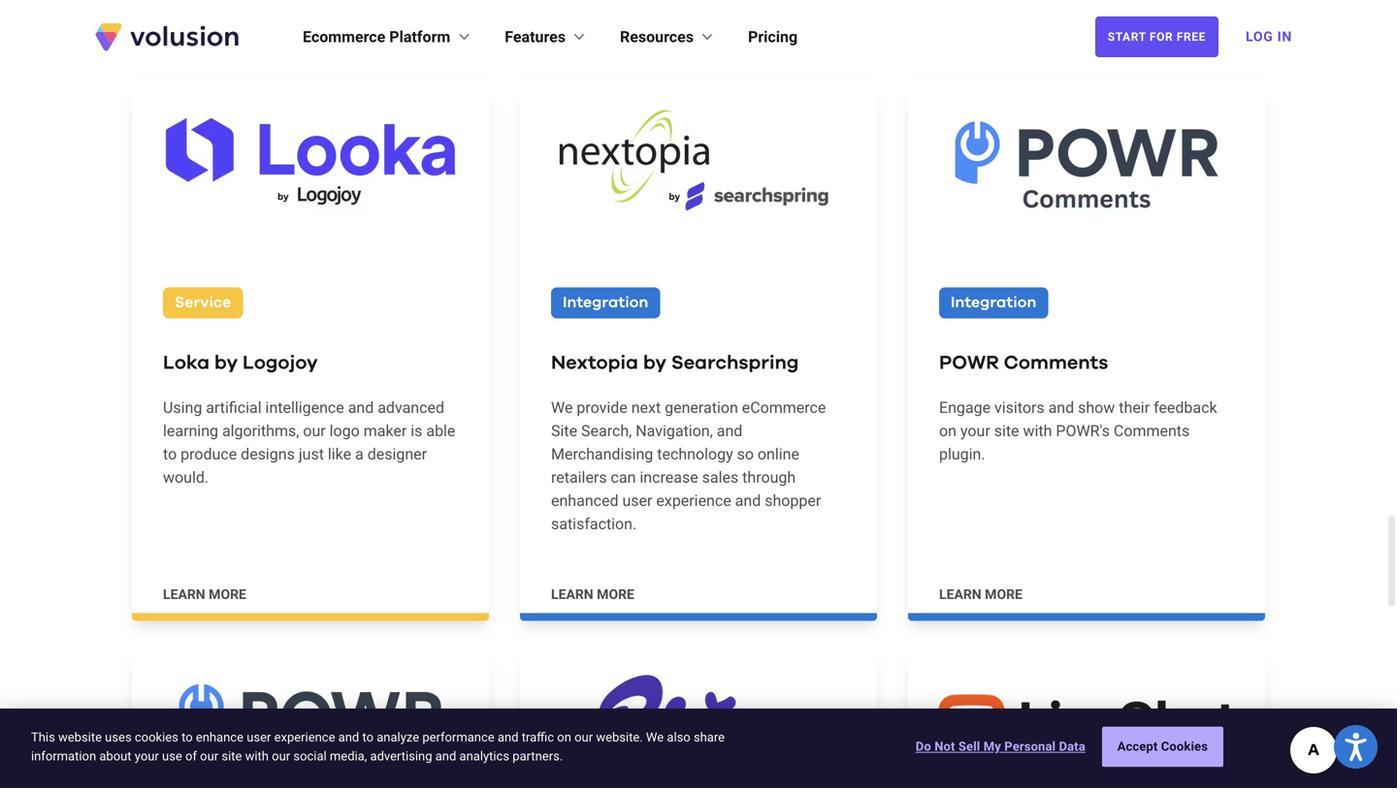 Task type: vqa. For each thing, say whether or not it's contained in the screenshot.
avoid
no



Task type: locate. For each thing, give the bounding box(es) containing it.
next
[[631, 399, 661, 417]]

user right enhance
[[247, 731, 271, 745]]

and left traffic
[[498, 731, 519, 745]]

powr comments image
[[908, 89, 1265, 241]]

1 horizontal spatial integration
[[951, 296, 1037, 311]]

1 vertical spatial with
[[245, 750, 269, 764]]

free
[[1177, 30, 1206, 44]]

1 horizontal spatial comments
[[1114, 422, 1190, 441]]

analytics
[[460, 750, 510, 764]]

searchspring
[[671, 354, 799, 373]]

visitors
[[995, 399, 1045, 417]]

1 horizontal spatial on
[[939, 422, 957, 441]]

comments
[[1004, 354, 1108, 373], [1114, 422, 1190, 441]]

0 horizontal spatial integration
[[563, 296, 648, 311]]

nextopia by searchspring image
[[520, 89, 877, 241]]

more for nextopia
[[597, 587, 635, 603]]

learn more button for nextopia
[[551, 586, 635, 605]]

0 horizontal spatial user
[[247, 731, 271, 745]]

and up so
[[717, 422, 743, 441]]

about
[[99, 750, 132, 764]]

more
[[209, 24, 246, 40], [597, 24, 635, 40], [209, 587, 246, 603], [597, 587, 635, 603], [985, 587, 1023, 603]]

website
[[58, 731, 102, 745]]

to up of
[[182, 731, 193, 745]]

on right traffic
[[557, 731, 571, 745]]

2 by from the left
[[643, 354, 667, 373]]

by for nextopia
[[643, 354, 667, 373]]

ecommerce
[[742, 399, 826, 417]]

0 horizontal spatial by
[[214, 354, 238, 373]]

0 vertical spatial on
[[939, 422, 957, 441]]

learn more button
[[163, 22, 246, 42], [551, 22, 635, 42], [163, 586, 246, 605], [551, 586, 635, 605], [939, 586, 1023, 605]]

site down enhance
[[222, 750, 242, 764]]

your down the engage
[[961, 422, 991, 441]]

by
[[214, 354, 238, 373], [643, 354, 667, 373]]

experience up social
[[274, 731, 335, 745]]

1 by from the left
[[214, 354, 238, 373]]

0 horizontal spatial to
[[163, 446, 177, 464]]

1 vertical spatial on
[[557, 731, 571, 745]]

0 vertical spatial comments
[[1004, 354, 1108, 373]]

0 horizontal spatial we
[[551, 399, 573, 417]]

1 vertical spatial user
[[247, 731, 271, 745]]

to
[[163, 446, 177, 464], [182, 731, 193, 745], [362, 731, 374, 745]]

learn for nextopia
[[551, 587, 594, 603]]

1 horizontal spatial we
[[646, 731, 664, 745]]

2 horizontal spatial to
[[362, 731, 374, 745]]

pricing
[[748, 28, 798, 46]]

with
[[1023, 422, 1052, 441], [245, 750, 269, 764]]

advanced
[[378, 399, 444, 417]]

service
[[175, 296, 231, 311]]

also
[[667, 731, 691, 745]]

resources
[[620, 28, 694, 46]]

our
[[303, 422, 326, 441], [575, 731, 593, 745], [200, 750, 218, 764], [272, 750, 290, 764]]

features button
[[505, 25, 589, 49]]

share
[[694, 731, 725, 745]]

information
[[31, 750, 96, 764]]

experience down increase in the bottom of the page
[[656, 492, 731, 511]]

media,
[[330, 750, 367, 764]]

1 horizontal spatial user
[[622, 492, 653, 511]]

0 horizontal spatial experience
[[274, 731, 335, 745]]

user inside 'we provide next generation ecommerce site search, navigation, and merchandising technology so online retailers can increase sales through enhanced user experience and shopper satisfaction.'
[[622, 492, 653, 511]]

with inside this website uses cookies to enhance user experience and to analyze performance and traffic on our website. we also share information about your use of our site with our social media, advertising and analytics partners.
[[245, 750, 269, 764]]

our inside the using artificial intelligence and advanced learning algorithms, our logo maker is able to produce designs just like a designer would.
[[303, 422, 326, 441]]

our up just
[[303, 422, 326, 441]]

by for loka
[[214, 354, 238, 373]]

learn for loka
[[163, 587, 205, 603]]

2 integration from the left
[[951, 296, 1037, 311]]

site down visitors
[[994, 422, 1019, 441]]

and down 'performance'
[[435, 750, 456, 764]]

maker
[[364, 422, 407, 441]]

we left also
[[646, 731, 664, 745]]

site
[[994, 422, 1019, 441], [222, 750, 242, 764]]

powr's
[[1056, 422, 1110, 441]]

cookies
[[135, 731, 178, 745]]

user down can
[[622, 492, 653, 511]]

their
[[1119, 399, 1150, 417]]

social
[[293, 750, 327, 764]]

we
[[551, 399, 573, 417], [646, 731, 664, 745]]

intelligence
[[265, 399, 344, 417]]

1 vertical spatial your
[[135, 750, 159, 764]]

with left social
[[245, 750, 269, 764]]

1 integration from the left
[[563, 296, 648, 311]]

and down the "through"
[[735, 492, 761, 511]]

by right loka
[[214, 354, 238, 373]]

0 vertical spatial your
[[961, 422, 991, 441]]

accept
[[1117, 740, 1158, 755]]

a
[[355, 446, 364, 464]]

with down visitors
[[1023, 422, 1052, 441]]

and up media,
[[338, 731, 359, 745]]

0 vertical spatial we
[[551, 399, 573, 417]]

comments down their on the bottom right
[[1114, 422, 1190, 441]]

1 horizontal spatial your
[[961, 422, 991, 441]]

integration up nextopia
[[563, 296, 648, 311]]

site inside engage visitors and show their feedback on your site with powr's comments plugin.
[[994, 422, 1019, 441]]

1 vertical spatial comments
[[1114, 422, 1190, 441]]

technology
[[657, 446, 733, 464]]

by up next
[[643, 354, 667, 373]]

and up powr's
[[1049, 399, 1074, 417]]

engage
[[939, 399, 991, 417]]

logo
[[330, 422, 360, 441]]

0 vertical spatial experience
[[656, 492, 731, 511]]

traffic
[[522, 731, 554, 745]]

start
[[1108, 30, 1146, 44]]

1 horizontal spatial with
[[1023, 422, 1052, 441]]

1 horizontal spatial site
[[994, 422, 1019, 441]]

log
[[1246, 29, 1274, 45]]

using artificial intelligence and advanced learning algorithms, our logo maker is able to produce designs just like a designer would.
[[163, 399, 456, 487]]

your
[[961, 422, 991, 441], [135, 750, 159, 764]]

0 vertical spatial site
[[994, 422, 1019, 441]]

with inside engage visitors and show their feedback on your site with powr's comments plugin.
[[1023, 422, 1052, 441]]

cookies
[[1161, 740, 1208, 755]]

1 vertical spatial we
[[646, 731, 664, 745]]

learn more for loka
[[163, 587, 246, 603]]

to up would. on the bottom of the page
[[163, 446, 177, 464]]

would.
[[163, 469, 209, 487]]

comments inside engage visitors and show their feedback on your site with powr's comments plugin.
[[1114, 422, 1190, 441]]

and up logo
[[348, 399, 374, 417]]

0 horizontal spatial on
[[557, 731, 571, 745]]

0 vertical spatial with
[[1023, 422, 1052, 441]]

data
[[1059, 740, 1086, 755]]

0 horizontal spatial your
[[135, 750, 159, 764]]

we up the site
[[551, 399, 573, 417]]

learning
[[163, 422, 218, 441]]

our left social
[[272, 750, 290, 764]]

do not sell my personal data
[[916, 740, 1086, 755]]

my
[[984, 740, 1001, 755]]

1 vertical spatial site
[[222, 750, 242, 764]]

0 horizontal spatial comments
[[1004, 354, 1108, 373]]

learn more
[[163, 24, 246, 40], [551, 24, 635, 40], [163, 587, 246, 603], [551, 587, 635, 603], [939, 587, 1023, 603]]

nextopia
[[551, 354, 638, 373]]

nextopia by searchspring
[[551, 354, 799, 373]]

through
[[743, 469, 796, 487]]

livechat image
[[908, 653, 1265, 789]]

personal
[[1005, 740, 1056, 755]]

feedback
[[1154, 399, 1217, 417]]

1 horizontal spatial experience
[[656, 492, 731, 511]]

to up media,
[[362, 731, 374, 745]]

0 vertical spatial user
[[622, 492, 653, 511]]

of
[[185, 750, 197, 764]]

comments up visitors
[[1004, 354, 1108, 373]]

privacy alert dialog
[[0, 709, 1397, 789]]

on
[[939, 422, 957, 441], [557, 731, 571, 745]]

learn
[[163, 24, 205, 40], [551, 24, 594, 40], [163, 587, 205, 603], [551, 587, 594, 603], [939, 587, 982, 603]]

privy image
[[520, 653, 877, 789]]

0 horizontal spatial with
[[245, 750, 269, 764]]

experience
[[656, 492, 731, 511], [274, 731, 335, 745]]

search,
[[581, 422, 632, 441]]

integration
[[563, 296, 648, 311], [951, 296, 1037, 311]]

enhanced
[[551, 492, 619, 511]]

on up 'plugin.'
[[939, 422, 957, 441]]

this website uses cookies to enhance user experience and to analyze performance and traffic on our website. we also share information about your use of our site with our social media, advertising and analytics partners.
[[31, 731, 725, 764]]

0 horizontal spatial site
[[222, 750, 242, 764]]

experience inside 'we provide next generation ecommerce site search, navigation, and merchandising technology so online retailers can increase sales through enhanced user experience and shopper satisfaction.'
[[656, 492, 731, 511]]

integration up powr
[[951, 296, 1037, 311]]

ecommerce platform
[[303, 28, 451, 46]]

user
[[622, 492, 653, 511], [247, 731, 271, 745]]

site
[[551, 422, 577, 441]]

1 horizontal spatial by
[[643, 354, 667, 373]]

your down cookies
[[135, 750, 159, 764]]

1 vertical spatial experience
[[274, 731, 335, 745]]

our right of
[[200, 750, 218, 764]]



Task type: describe. For each thing, give the bounding box(es) containing it.
powr
[[939, 354, 999, 373]]

merchandising
[[551, 446, 653, 464]]

sales
[[702, 469, 739, 487]]

we provide next generation ecommerce site search, navigation, and merchandising technology so online retailers can increase sales through enhanced user experience and shopper satisfaction.
[[551, 399, 826, 534]]

is
[[411, 422, 423, 441]]

learn more button for loka
[[163, 586, 246, 605]]

site inside this website uses cookies to enhance user experience and to analyze performance and traffic on our website. we also share information about your use of our site with our social media, advertising and analytics partners.
[[222, 750, 242, 764]]

satisfaction.
[[551, 515, 637, 534]]

accept cookies button
[[1102, 727, 1223, 768]]

more for powr
[[985, 587, 1023, 603]]

resources button
[[620, 25, 717, 49]]

designer
[[368, 446, 427, 464]]

artificial
[[206, 399, 262, 417]]

navigation,
[[636, 422, 713, 441]]

provide
[[577, 399, 628, 417]]

learn more for nextopia
[[551, 587, 635, 603]]

loka by logojoy
[[163, 354, 318, 373]]

log in link
[[1234, 16, 1304, 58]]

produce
[[181, 446, 237, 464]]

designs
[[241, 446, 295, 464]]

we inside this website uses cookies to enhance user experience and to analyze performance and traffic on our website. we also share information about your use of our site with our social media, advertising and analytics partners.
[[646, 731, 664, 745]]

using
[[163, 399, 202, 417]]

platform
[[389, 28, 451, 46]]

do not sell my personal data button
[[916, 728, 1086, 767]]

analyze
[[377, 731, 419, 745]]

log in
[[1246, 29, 1293, 45]]

learn for powr
[[939, 587, 982, 603]]

your inside this website uses cookies to enhance user experience and to analyze performance and traffic on our website. we also share information about your use of our site with our social media, advertising and analytics partners.
[[135, 750, 159, 764]]

your inside engage visitors and show their feedback on your site with powr's comments plugin.
[[961, 422, 991, 441]]

1 horizontal spatial to
[[182, 731, 193, 745]]

learn more button for powr
[[939, 586, 1023, 605]]

open accessibe: accessibility options, statement and help image
[[1345, 734, 1367, 762]]

enhance
[[196, 731, 244, 745]]

engage visitors and show their feedback on your site with powr's comments plugin.
[[939, 399, 1217, 464]]

logojoy
[[243, 354, 318, 373]]

on inside engage visitors and show their feedback on your site with powr's comments plugin.
[[939, 422, 957, 441]]

plugin.
[[939, 446, 986, 464]]

start for free link
[[1095, 16, 1219, 57]]

use
[[162, 750, 182, 764]]

ecommerce platform button
[[303, 25, 474, 49]]

retailers
[[551, 469, 607, 487]]

we inside 'we provide next generation ecommerce site search, navigation, and merchandising technology so online retailers can increase sales through enhanced user experience and shopper satisfaction.'
[[551, 399, 573, 417]]

integration for nextopia
[[563, 296, 648, 311]]

performance
[[422, 731, 495, 745]]

pricing link
[[748, 25, 798, 49]]

generation
[[665, 399, 738, 417]]

for
[[1150, 30, 1173, 44]]

partners.
[[513, 750, 563, 764]]

integration for powr
[[951, 296, 1037, 311]]

just
[[299, 446, 324, 464]]

start for free
[[1108, 30, 1206, 44]]

online
[[758, 446, 800, 464]]

algorithms,
[[222, 422, 299, 441]]

more for loka
[[209, 587, 246, 603]]

shopper
[[765, 492, 821, 511]]

show
[[1078, 399, 1115, 417]]

uses
[[105, 731, 132, 745]]

website.
[[596, 731, 643, 745]]

on inside this website uses cookies to enhance user experience and to analyze performance and traffic on our website. we also share information about your use of our site with our social media, advertising and analytics partners.
[[557, 731, 571, 745]]

accept cookies
[[1117, 740, 1208, 755]]

like
[[328, 446, 351, 464]]

do
[[916, 740, 931, 755]]

this
[[31, 731, 55, 745]]

learn more for powr
[[939, 587, 1023, 603]]

able
[[426, 422, 456, 441]]

in
[[1278, 29, 1293, 45]]

and inside the using artificial intelligence and advanced learning algorithms, our logo maker is able to produce designs just like a designer would.
[[348, 399, 374, 417]]

loka by logojoy image
[[132, 89, 489, 241]]

features
[[505, 28, 566, 46]]

user inside this website uses cookies to enhance user experience and to analyze performance and traffic on our website. we also share information about your use of our site with our social media, advertising and analytics partners.
[[247, 731, 271, 745]]

advertising
[[370, 750, 432, 764]]

experience inside this website uses cookies to enhance user experience and to analyze performance and traffic on our website. we also share information about your use of our site with our social media, advertising and analytics partners.
[[274, 731, 335, 745]]

not
[[935, 740, 955, 755]]

our left website.
[[575, 731, 593, 745]]

powr comments
[[939, 354, 1108, 373]]

ecommerce
[[303, 28, 386, 46]]

increase
[[640, 469, 698, 487]]

and inside engage visitors and show their feedback on your site with powr's comments plugin.
[[1049, 399, 1074, 417]]

sell
[[959, 740, 980, 755]]

powr form builder image
[[132, 653, 489, 789]]

loka
[[163, 354, 210, 373]]

so
[[737, 446, 754, 464]]

to inside the using artificial intelligence and advanced learning algorithms, our logo maker is able to produce designs just like a designer would.
[[163, 446, 177, 464]]

can
[[611, 469, 636, 487]]



